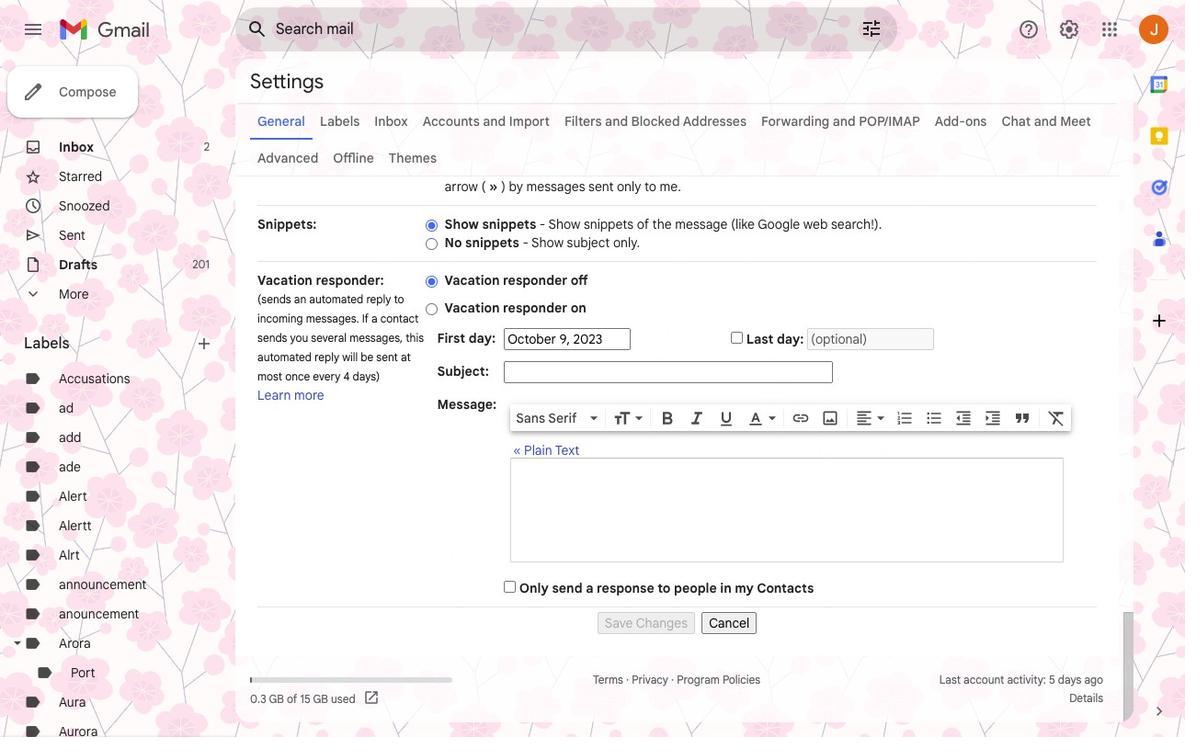 Task type: describe. For each thing, give the bounding box(es) containing it.
responder:
[[316, 272, 384, 289]]

save
[[605, 616, 633, 632]]

general
[[258, 113, 305, 130]]

bulleted list ‪(⌘⇧8)‬ image
[[926, 409, 944, 428]]

First day: text field
[[504, 328, 631, 351]]

subject:
[[438, 363, 489, 380]]

people
[[674, 581, 717, 597]]

every
[[313, 370, 341, 384]]

0 vertical spatial -
[[546, 160, 558, 177]]

1 gb from the left
[[269, 692, 284, 706]]

Vacation responder off radio
[[426, 275, 438, 289]]

a inside vacation responder: (sends an automated reply to incoming messages. if a contact sends you several messages, this automated reply will be sent at most once every 4 days) learn more
[[372, 312, 378, 326]]

sent inside ) by messages sent to my address (not a mailing list), and a double arrow (
[[762, 160, 787, 177]]

cancel button
[[702, 613, 757, 635]]

and inside ) by messages sent to my address (not a mailing list), and a double arrow (
[[987, 160, 1009, 177]]

last day:
[[747, 331, 804, 348]]

mailing
[[914, 160, 956, 177]]

responder for off
[[503, 272, 568, 289]]

save changes button
[[598, 613, 696, 635]]

No snippets radio
[[426, 237, 438, 251]]

vacation for vacation responder off
[[445, 272, 500, 289]]

search!).
[[832, 216, 883, 233]]

Subject text field
[[504, 362, 834, 384]]

snippets up the "only."
[[584, 216, 634, 233]]

import
[[510, 113, 550, 130]]

drafts link
[[59, 257, 98, 273]]

advanced link
[[258, 150, 319, 167]]

( inside ) by messages sent to my address (not a mailing list), and a double arrow (
[[482, 178, 486, 195]]

only
[[520, 581, 549, 597]]

Vacation responder text field
[[512, 468, 1064, 553]]

list),
[[959, 160, 983, 177]]

day: for first day:
[[469, 330, 496, 347]]

alertt
[[59, 518, 92, 535]]

of inside footer
[[287, 692, 297, 706]]

starred link
[[59, 168, 102, 185]]

program policies link
[[677, 673, 761, 687]]

contact
[[381, 312, 419, 326]]

« plain text
[[514, 443, 580, 459]]

1 horizontal spatial inbox link
[[375, 113, 408, 130]]

port link
[[71, 665, 95, 682]]

double
[[1023, 160, 1063, 177]]

more button
[[0, 280, 221, 309]]

0 vertical spatial an
[[604, 160, 618, 177]]

only send a response to people in my contacts
[[520, 581, 815, 597]]

sent inside vacation responder: (sends an automated reply to incoming messages. if a contact sends you several messages, this automated reply will be sent at most once every 4 days) learn more
[[377, 351, 398, 364]]

on
[[571, 300, 587, 316]]

more
[[295, 387, 324, 404]]

2
[[204, 140, 210, 154]]

offline link
[[333, 150, 374, 167]]

privacy
[[632, 673, 669, 687]]

by inside ) by messages sent to my address (not a mailing list), and a double arrow (
[[682, 160, 697, 177]]

alert link
[[59, 489, 87, 505]]

snippets for show subject only.
[[466, 235, 520, 251]]

0 vertical spatial automated
[[309, 293, 364, 306]]

drafts
[[59, 257, 98, 273]]

chat and meet
[[1002, 113, 1092, 130]]

advanced search options image
[[854, 10, 891, 47]]

link ‪(⌘k)‬ image
[[792, 409, 811, 428]]

formatting options toolbar
[[511, 405, 1072, 431]]

learn more link
[[258, 387, 324, 404]]

add-
[[935, 113, 966, 130]]

accounts and import link
[[423, 113, 550, 130]]

this
[[406, 331, 424, 345]]

only
[[617, 178, 642, 195]]

sent
[[59, 227, 85, 244]]

1 vertical spatial inbox link
[[59, 139, 94, 155]]

ade
[[59, 459, 81, 476]]

support image
[[1018, 18, 1041, 40]]

2 gb from the left
[[313, 692, 328, 706]]

to left "people"
[[658, 581, 671, 597]]

add
[[59, 430, 81, 446]]

forwarding and pop/imap
[[762, 113, 921, 130]]

details
[[1070, 692, 1104, 706]]

show up the "no"
[[445, 216, 479, 233]]

0 vertical spatial of
[[637, 216, 650, 233]]

messages.
[[306, 312, 359, 326]]

add-ons link
[[935, 113, 988, 130]]

filters and blocked addresses link
[[565, 113, 747, 130]]

sans serif option
[[513, 409, 587, 428]]

(sends
[[258, 293, 291, 306]]

main menu image
[[22, 18, 44, 40]]

day: for last day:
[[777, 331, 804, 348]]

no
[[445, 235, 462, 251]]

messages inside ) by messages sent to my address (not a mailing list), and a double arrow (
[[700, 160, 759, 177]]

alertt link
[[59, 518, 92, 535]]

incoming
[[258, 312, 303, 326]]

0 horizontal spatial my
[[735, 581, 754, 597]]

follow link to manage storage image
[[363, 690, 382, 708]]

snoozed link
[[59, 198, 110, 214]]

bold ‪(⌘b)‬ image
[[659, 409, 677, 428]]

my inside ) by messages sent to my address (not a mailing list), and a double arrow (
[[806, 160, 823, 177]]

policies
[[723, 673, 761, 687]]

snippets:
[[258, 216, 317, 233]]

2 · from the left
[[672, 673, 675, 687]]

vacation responder on
[[445, 300, 587, 316]]

to inside ) by messages sent to my address (not a mailing list), and a double arrow (
[[791, 160, 802, 177]]

alrt
[[59, 547, 80, 564]]

numbered list ‪(⌘⇧7)‬ image
[[896, 409, 915, 428]]

display
[[558, 160, 600, 177]]

learn
[[258, 387, 291, 404]]

snippets for show snippets of the message (like google web search!).
[[483, 216, 537, 233]]

blocked
[[632, 113, 680, 130]]

offline
[[333, 150, 374, 167]]

last for last day:
[[747, 331, 774, 348]]

subject
[[567, 235, 610, 251]]

more
[[59, 286, 89, 303]]

you
[[290, 331, 308, 345]]

advanced
[[258, 150, 319, 167]]

4
[[344, 370, 350, 384]]

insert image image
[[822, 409, 840, 428]]

underline ‪(⌘u)‬ image
[[718, 410, 736, 429]]

vacation for vacation responder on
[[445, 300, 500, 316]]

alrt link
[[59, 547, 80, 564]]

a right (not
[[904, 160, 911, 177]]

activity:
[[1008, 673, 1047, 687]]

italic ‪(⌘i)‬ image
[[688, 409, 707, 428]]

sent link
[[59, 227, 85, 244]]

send
[[552, 581, 583, 597]]



Task type: locate. For each thing, give the bounding box(es) containing it.
show for show snippets
[[549, 216, 581, 233]]

last left account
[[940, 673, 961, 687]]

quote ‪(⌘⇧9)‬ image
[[1014, 409, 1032, 428]]

»
[[490, 178, 498, 195]]

labels up offline "link" at the top
[[320, 113, 360, 130]]

a right if
[[372, 312, 378, 326]]

- up no snippets - show subject only. on the top of the page
[[540, 216, 546, 233]]

- up » ) by messages sent only to me.
[[546, 160, 558, 177]]

anouncement link
[[59, 606, 139, 623]]

labels heading
[[24, 335, 195, 353]]

1 vertical spatial my
[[735, 581, 754, 597]]

add link
[[59, 430, 81, 446]]

( left »
[[482, 178, 486, 195]]

1 vertical spatial responder
[[503, 300, 568, 316]]

(not
[[876, 160, 900, 177]]

automated up 'messages.'
[[309, 293, 364, 306]]

an inside vacation responder: (sends an automated reply to incoming messages. if a contact sends you several messages, this automated reply will be sent at most once every 4 days) learn more
[[294, 293, 307, 306]]

forwarding
[[762, 113, 830, 130]]

1 horizontal spatial my
[[806, 160, 823, 177]]

by
[[682, 160, 697, 177], [509, 178, 523, 195]]

account
[[964, 673, 1005, 687]]

0 horizontal spatial inbox
[[59, 139, 94, 155]]

1 vertical spatial labels
[[24, 335, 70, 353]]

1 · from the left
[[627, 673, 629, 687]]

in
[[721, 581, 732, 597]]

last inside last account activity: 5 days ago details
[[940, 673, 961, 687]]

days
[[1059, 673, 1082, 687]]

1 vertical spatial automated
[[258, 351, 312, 364]]

last
[[747, 331, 774, 348], [940, 673, 961, 687]]

a left double
[[1012, 160, 1019, 177]]

0 horizontal spatial last
[[747, 331, 774, 348]]

inbox
[[375, 113, 408, 130], [59, 139, 94, 155]]

- up vacation responder off
[[523, 235, 529, 251]]

aura
[[59, 695, 86, 711]]

Last day: checkbox
[[732, 332, 743, 344]]

show snippets - show snippets of the message (like google web search!).
[[445, 216, 883, 233]]

of
[[637, 216, 650, 233], [287, 692, 297, 706]]

last account activity: 5 days ago details
[[940, 673, 1104, 706]]

arrow left »
[[445, 178, 478, 195]]

Search mail text field
[[276, 20, 810, 39]]

1 horizontal spatial arrow
[[621, 160, 655, 177]]

labels
[[320, 113, 360, 130], [24, 335, 70, 353]]

sent down display an arrow (
[[589, 178, 614, 195]]

of left the
[[637, 216, 650, 233]]

themes
[[389, 150, 437, 167]]

gmail image
[[59, 11, 159, 48]]

labels inside navigation
[[24, 335, 70, 353]]

vacation up the first day:
[[445, 300, 500, 316]]

1 horizontal spatial reply
[[367, 293, 391, 306]]

and right list), on the right
[[987, 160, 1009, 177]]

0 horizontal spatial reply
[[315, 351, 340, 364]]

if
[[362, 312, 369, 326]]

port
[[71, 665, 95, 682]]

last for last account activity: 5 days ago details
[[940, 673, 961, 687]]

once
[[285, 370, 310, 384]]

and for filters
[[605, 113, 628, 130]]

) right »
[[501, 178, 506, 195]]

and for forwarding
[[833, 113, 856, 130]]

at
[[401, 351, 411, 364]]

compose
[[59, 84, 116, 100]]

gb right 0.3
[[269, 692, 284, 706]]

- for show subject only.
[[523, 235, 529, 251]]

1 vertical spatial -
[[540, 216, 546, 233]]

2 horizontal spatial sent
[[762, 160, 787, 177]]

0 horizontal spatial inbox link
[[59, 139, 94, 155]]

0 vertical spatial labels
[[320, 113, 360, 130]]

sent down forwarding on the top right
[[762, 160, 787, 177]]

15
[[300, 692, 311, 706]]

1 horizontal spatial an
[[604, 160, 618, 177]]

an
[[604, 160, 618, 177], [294, 293, 307, 306]]

ad link
[[59, 400, 74, 417]]

· right terms
[[627, 673, 629, 687]]

1 horizontal spatial last
[[940, 673, 961, 687]]

1 vertical spatial reply
[[315, 351, 340, 364]]

show up no snippets - show subject only. on the top of the page
[[549, 216, 581, 233]]

0 vertical spatial arrow
[[621, 160, 655, 177]]

» ) by messages sent only to me.
[[490, 178, 682, 195]]

by down addresses
[[682, 160, 697, 177]]

and left import
[[483, 113, 506, 130]]

1 vertical spatial last
[[940, 673, 961, 687]]

2 vertical spatial -
[[523, 235, 529, 251]]

1 vertical spatial an
[[294, 293, 307, 306]]

labels for labels heading
[[24, 335, 70, 353]]

aura link
[[59, 695, 86, 711]]

day: right fixed end date "option"
[[777, 331, 804, 348]]

snoozed
[[59, 198, 110, 214]]

vacation up (sends
[[258, 272, 313, 289]]

gb right 15
[[313, 692, 328, 706]]

Show snippets radio
[[426, 219, 438, 233]]

0 horizontal spatial messages
[[527, 178, 586, 195]]

automated
[[309, 293, 364, 306], [258, 351, 312, 364]]

labels navigation
[[0, 59, 236, 738]]

1 vertical spatial (
[[482, 178, 486, 195]]

1 horizontal spatial labels
[[320, 113, 360, 130]]

inbox inside labels navigation
[[59, 139, 94, 155]]

inbox link up themes
[[375, 113, 408, 130]]

terms · privacy · program policies
[[593, 673, 761, 687]]

an right (sends
[[294, 293, 307, 306]]

0 vertical spatial by
[[682, 160, 697, 177]]

-
[[546, 160, 558, 177], [540, 216, 546, 233], [523, 235, 529, 251]]

tab list
[[1134, 59, 1186, 672]]

labels down "more" on the left top of page
[[24, 335, 70, 353]]

vacation right vacation responder off radio at the top left
[[445, 272, 500, 289]]

vacation for vacation responder: (sends an automated reply to incoming messages. if a contact sends you several messages, this automated reply will be sent at most once every 4 days) learn more
[[258, 272, 313, 289]]

0 horizontal spatial labels
[[24, 335, 70, 353]]

( up me.
[[658, 160, 663, 177]]

sends
[[258, 331, 287, 345]]

indent more ‪(⌘])‬ image
[[985, 409, 1003, 428]]

vacation responder off
[[445, 272, 589, 289]]

first
[[438, 330, 466, 347]]

1 horizontal spatial sent
[[589, 178, 614, 195]]

general link
[[258, 113, 305, 130]]

1 horizontal spatial day:
[[777, 331, 804, 348]]

messages down display
[[527, 178, 586, 195]]

1 horizontal spatial by
[[682, 160, 697, 177]]

1 vertical spatial )
[[501, 178, 506, 195]]

· right "privacy" link
[[672, 673, 675, 687]]

1 vertical spatial by
[[509, 178, 523, 195]]

settings image
[[1059, 18, 1081, 40]]

messages down addresses
[[700, 160, 759, 177]]

0 vertical spatial my
[[806, 160, 823, 177]]

Vacation responder on radio
[[426, 303, 438, 316]]

inbox up "starred" link
[[59, 139, 94, 155]]

inbox up themes
[[375, 113, 408, 130]]

and right chat
[[1035, 113, 1058, 130]]

1 vertical spatial arrow
[[445, 178, 478, 195]]

only.
[[614, 235, 640, 251]]

(like
[[731, 216, 755, 233]]

2 responder from the top
[[503, 300, 568, 316]]

and for accounts
[[483, 113, 506, 130]]

0 vertical spatial inbox link
[[375, 113, 408, 130]]

show left subject
[[532, 235, 564, 251]]

- for show snippets of the message (like google web search!).
[[540, 216, 546, 233]]

to left me.
[[645, 178, 657, 195]]

to inside vacation responder: (sends an automated reply to incoming messages. if a contact sends you several messages, this automated reply will be sent at most once every 4 days) learn more
[[394, 293, 404, 306]]

1 vertical spatial inbox
[[59, 139, 94, 155]]

0 vertical spatial inbox
[[375, 113, 408, 130]]

me.
[[660, 178, 682, 195]]

contacts
[[757, 581, 815, 597]]

automated down sends
[[258, 351, 312, 364]]

) inside ) by messages sent to my address (not a mailing list), and a double arrow (
[[675, 160, 679, 177]]

inbox link up "starred" link
[[59, 139, 94, 155]]

messages
[[700, 160, 759, 177], [527, 178, 586, 195]]

snippets right the "no"
[[466, 235, 520, 251]]

show for no snippets
[[532, 235, 564, 251]]

web
[[804, 216, 828, 233]]

0 vertical spatial )
[[675, 160, 679, 177]]

my right the in
[[735, 581, 754, 597]]

my left address
[[806, 160, 823, 177]]

arora
[[59, 636, 91, 652]]

1 horizontal spatial (
[[658, 160, 663, 177]]

0 horizontal spatial of
[[287, 692, 297, 706]]

1 vertical spatial sent
[[589, 178, 614, 195]]

footer
[[236, 672, 1120, 708]]

1 responder from the top
[[503, 272, 568, 289]]

snippets up no snippets - show subject only. on the top of the page
[[483, 216, 537, 233]]

arrow
[[621, 160, 655, 177], [445, 178, 478, 195]]

of left 15
[[287, 692, 297, 706]]

Last day: text field
[[808, 328, 935, 351]]

arrow inside ) by messages sent to my address (not a mailing list), and a double arrow (
[[445, 178, 478, 195]]

0 vertical spatial (
[[658, 160, 663, 177]]

arrow up "only"
[[621, 160, 655, 177]]

0 horizontal spatial arrow
[[445, 178, 478, 195]]

reply
[[367, 293, 391, 306], [315, 351, 340, 364]]

themes link
[[389, 150, 437, 167]]

last right fixed end date "option"
[[747, 331, 774, 348]]

and
[[483, 113, 506, 130], [605, 113, 628, 130], [833, 113, 856, 130], [1035, 113, 1058, 130], [987, 160, 1009, 177]]

details link
[[1070, 692, 1104, 706]]

chat
[[1002, 113, 1031, 130]]

an up "only"
[[604, 160, 618, 177]]

1 horizontal spatial of
[[637, 216, 650, 233]]

changes
[[636, 616, 688, 632]]

navigation containing save changes
[[258, 608, 1098, 635]]

0 horizontal spatial sent
[[377, 351, 398, 364]]

footer containing terms
[[236, 672, 1120, 708]]

0 horizontal spatial (
[[482, 178, 486, 195]]

None search field
[[236, 7, 898, 52]]

0.3
[[250, 692, 266, 706]]

display an arrow (
[[558, 160, 666, 177]]

several
[[311, 331, 347, 345]]

serif
[[549, 410, 577, 427]]

0 vertical spatial last
[[747, 331, 774, 348]]

) by messages sent to my address (not a mailing list), and a double arrow (
[[445, 160, 1063, 195]]

response
[[597, 581, 655, 597]]

0 vertical spatial reply
[[367, 293, 391, 306]]

vacation inside vacation responder: (sends an automated reply to incoming messages. if a contact sends you several messages, this automated reply will be sent at most once every 4 days) learn more
[[258, 272, 313, 289]]

forwarding and pop/imap link
[[762, 113, 921, 130]]

to down forwarding on the top right
[[791, 160, 802, 177]]

sans
[[516, 410, 546, 427]]

day: right first
[[469, 330, 496, 347]]

program
[[677, 673, 720, 687]]

reply up if
[[367, 293, 391, 306]]

0 vertical spatial messages
[[700, 160, 759, 177]]

Only send a response to people in my Contacts checkbox
[[504, 581, 516, 593]]

a right the send on the left bottom of page
[[586, 581, 594, 597]]

responder up "vacation responder on"
[[503, 272, 568, 289]]

to up contact
[[394, 293, 404, 306]]

1 horizontal spatial gb
[[313, 692, 328, 706]]

0 horizontal spatial an
[[294, 293, 307, 306]]

terms link
[[593, 673, 624, 687]]

1 horizontal spatial messages
[[700, 160, 759, 177]]

sans serif
[[516, 410, 577, 427]]

1 horizontal spatial inbox
[[375, 113, 408, 130]]

sent left "at"
[[377, 351, 398, 364]]

address
[[826, 160, 873, 177]]

(
[[658, 160, 663, 177], [482, 178, 486, 195]]

1 horizontal spatial ·
[[672, 673, 675, 687]]

0 horizontal spatial )
[[501, 178, 506, 195]]

1 horizontal spatial )
[[675, 160, 679, 177]]

announcement
[[59, 577, 147, 593]]

cancel
[[710, 616, 750, 632]]

ade link
[[59, 459, 81, 476]]

0 horizontal spatial ·
[[627, 673, 629, 687]]

5
[[1050, 673, 1056, 687]]

reply up every
[[315, 351, 340, 364]]

ons
[[966, 113, 988, 130]]

0 vertical spatial responder
[[503, 272, 568, 289]]

labels for "labels" link in the left top of the page
[[320, 113, 360, 130]]

and left pop/imap
[[833, 113, 856, 130]]

search mail image
[[241, 13, 274, 46]]

indent less ‪(⌘[)‬ image
[[955, 409, 974, 428]]

0 horizontal spatial day:
[[469, 330, 496, 347]]

accusations link
[[59, 371, 130, 387]]

responder
[[503, 272, 568, 289], [503, 300, 568, 316]]

)
[[675, 160, 679, 177], [501, 178, 506, 195]]

inbox for the rightmost inbox link
[[375, 113, 408, 130]]

) up me.
[[675, 160, 679, 177]]

0 horizontal spatial by
[[509, 178, 523, 195]]

responder for on
[[503, 300, 568, 316]]

navigation
[[258, 608, 1098, 635]]

0 vertical spatial sent
[[762, 160, 787, 177]]

·
[[627, 673, 629, 687], [672, 673, 675, 687]]

0 horizontal spatial gb
[[269, 692, 284, 706]]

filters
[[565, 113, 602, 130]]

alert
[[59, 489, 87, 505]]

labels link
[[320, 113, 360, 130]]

remove formatting ‪(⌘\)‬ image
[[1048, 409, 1067, 428]]

by right »
[[509, 178, 523, 195]]

2 vertical spatial sent
[[377, 351, 398, 364]]

responder down vacation responder off
[[503, 300, 568, 316]]

and for chat
[[1035, 113, 1058, 130]]

inbox for inbox link to the bottom
[[59, 139, 94, 155]]

1 vertical spatial of
[[287, 692, 297, 706]]

message:
[[438, 397, 497, 413]]

1 vertical spatial messages
[[527, 178, 586, 195]]

and right filters on the top of page
[[605, 113, 628, 130]]



Task type: vqa. For each thing, say whether or not it's contained in the screenshot.
First day: day:
yes



